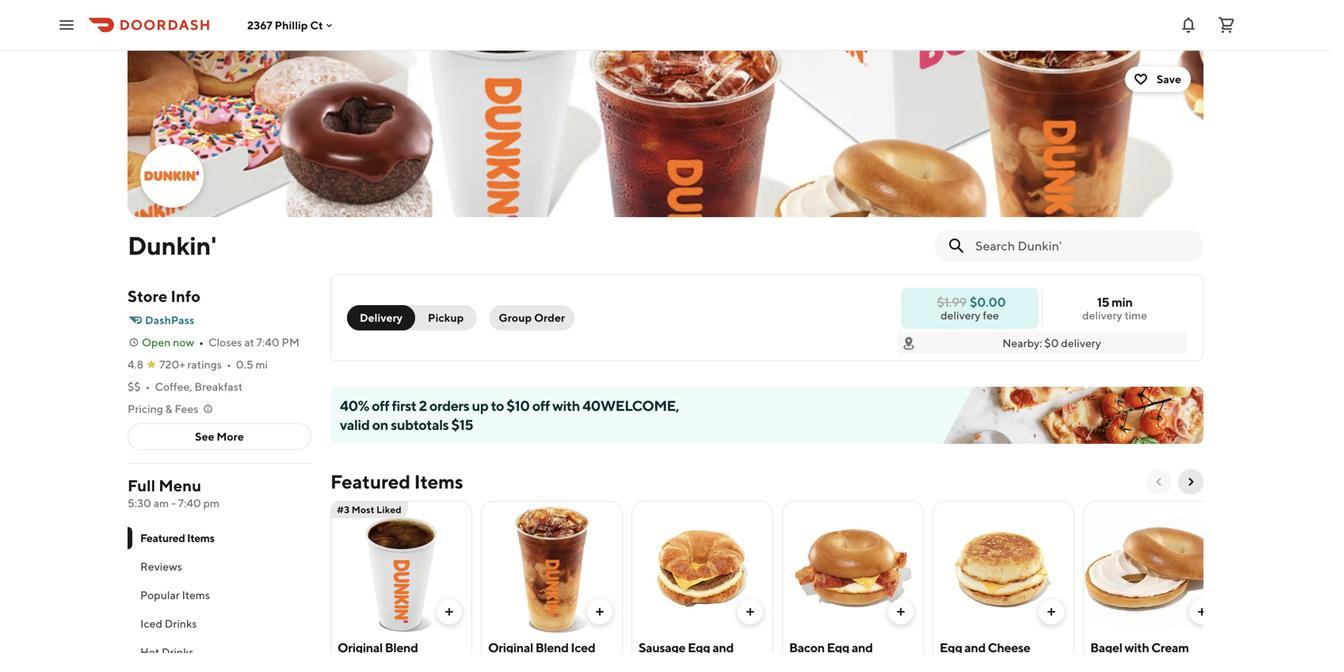 Task type: locate. For each thing, give the bounding box(es) containing it.
7:40
[[257, 336, 280, 349], [178, 497, 201, 510]]

1 vertical spatial featured items
[[140, 531, 215, 545]]

store info
[[128, 287, 201, 306]]

more
[[217, 430, 244, 443]]

featured items up reviews
[[140, 531, 215, 545]]

1 vertical spatial items
[[187, 531, 215, 545]]

•
[[199, 336, 204, 349], [227, 358, 231, 371], [145, 380, 150, 393]]

items down "subtotals"
[[414, 470, 463, 493]]

0 horizontal spatial add item to cart image
[[744, 606, 757, 618]]

iced
[[140, 617, 162, 630]]

featured up reviews
[[140, 531, 185, 545]]

items
[[414, 470, 463, 493], [187, 531, 215, 545], [182, 589, 210, 602]]

add item to cart image
[[443, 606, 456, 618], [594, 606, 606, 618], [895, 606, 908, 618], [1046, 606, 1058, 618]]

open
[[142, 336, 171, 349]]

0 horizontal spatial off
[[372, 397, 389, 414]]

1 add item to cart image from the left
[[443, 606, 456, 618]]

• right the now
[[199, 336, 204, 349]]

Pickup radio
[[406, 305, 477, 331]]

$$
[[128, 380, 141, 393]]

add item to cart image for sausage egg and cheese image
[[744, 606, 757, 618]]

to
[[491, 397, 504, 414]]

delivery right $0
[[1061, 336, 1102, 350]]

items inside button
[[182, 589, 210, 602]]

delivery inside 15 min delivery time
[[1083, 309, 1123, 322]]

• left 0.5 on the left bottom of page
[[227, 358, 231, 371]]

1 off from the left
[[372, 397, 389, 414]]

valid
[[340, 416, 370, 433]]

dunkin' image
[[128, 51, 1204, 217], [142, 146, 202, 206]]

7:40 right -
[[178, 497, 201, 510]]

0 vertical spatial 7:40
[[257, 336, 280, 349]]

add item to cart image
[[744, 606, 757, 618], [1196, 606, 1209, 618]]

1 horizontal spatial •
[[199, 336, 204, 349]]

save
[[1157, 73, 1182, 86]]

see more button
[[128, 424, 311, 449]]

2 vertical spatial items
[[182, 589, 210, 602]]

15
[[1098, 294, 1110, 310]]

0 vertical spatial •
[[199, 336, 204, 349]]

2 horizontal spatial •
[[227, 358, 231, 371]]

delivery for $0
[[1061, 336, 1102, 350]]

iced drinks button
[[128, 610, 312, 638]]

2 add item to cart image from the left
[[1196, 606, 1209, 618]]

on
[[372, 416, 388, 433]]

delivery for $0.00
[[941, 309, 981, 322]]

720+ ratings •
[[159, 358, 231, 371]]

add item to cart image inside #3 most liked button
[[443, 606, 456, 618]]

dunkin'
[[128, 231, 216, 260]]

popular items
[[140, 589, 210, 602]]

1 add item to cart image from the left
[[744, 606, 757, 618]]

delivery inside "$1.99 $0.00 delivery fee"
[[941, 309, 981, 322]]

1 horizontal spatial off
[[532, 397, 550, 414]]

40%
[[340, 397, 369, 414]]

add item to cart image for original blend iced coffee image
[[594, 606, 606, 618]]

0 horizontal spatial 7:40
[[178, 497, 201, 510]]

full menu 5:30 am - 7:40 pm
[[128, 476, 220, 510]]

0 horizontal spatial featured items
[[140, 531, 215, 545]]

pickup
[[428, 311, 464, 324]]

order methods option group
[[347, 305, 477, 331]]

featured up #3 most liked
[[331, 470, 411, 493]]

1 vertical spatial 7:40
[[178, 497, 201, 510]]

1 horizontal spatial featured
[[331, 470, 411, 493]]

1 horizontal spatial featured items
[[331, 470, 463, 493]]

2
[[419, 397, 427, 414]]

items up drinks
[[182, 589, 210, 602]]

0 vertical spatial featured items
[[331, 470, 463, 493]]

0 horizontal spatial •
[[145, 380, 150, 393]]

featured items up liked
[[331, 470, 463, 493]]

closes
[[208, 336, 242, 349]]

popular items button
[[128, 581, 312, 610]]

pricing
[[128, 402, 163, 415]]

next button of carousel image
[[1185, 476, 1198, 488]]

1 horizontal spatial 7:40
[[257, 336, 280, 349]]

0 vertical spatial featured
[[331, 470, 411, 493]]

phillip
[[275, 18, 308, 32]]

items inside heading
[[414, 470, 463, 493]]

reviews button
[[128, 552, 312, 581]]

0 vertical spatial items
[[414, 470, 463, 493]]

2 off from the left
[[532, 397, 550, 414]]

featured
[[331, 470, 411, 493], [140, 531, 185, 545]]

breakfast
[[195, 380, 243, 393]]

off up on
[[372, 397, 389, 414]]

nearby:
[[1003, 336, 1043, 350]]

4.8
[[128, 358, 144, 371]]

off right the $10
[[532, 397, 550, 414]]

7:40 right the at
[[257, 336, 280, 349]]

orders
[[430, 397, 470, 414]]

• right the $$
[[145, 380, 150, 393]]

now
[[173, 336, 194, 349]]

4 add item to cart image from the left
[[1046, 606, 1058, 618]]

add item to cart image for bagel with cream cheese spread image
[[1196, 606, 1209, 618]]

group order
[[499, 311, 565, 324]]

720+
[[159, 358, 185, 371]]

delivery left time
[[1083, 309, 1123, 322]]

store
[[128, 287, 167, 306]]

items up "reviews" button
[[187, 531, 215, 545]]

15 min delivery time
[[1083, 294, 1148, 322]]

delivery left fee
[[941, 309, 981, 322]]

fees
[[175, 402, 198, 415]]

$1.99 $0.00 delivery fee
[[937, 294, 1006, 322]]

full
[[128, 476, 155, 495]]

featured items
[[331, 470, 463, 493], [140, 531, 215, 545]]

featured items heading
[[331, 469, 463, 495]]

1 vertical spatial featured
[[140, 531, 185, 545]]

0.5
[[236, 358, 253, 371]]

nearby: $0 delivery
[[1003, 336, 1102, 350]]

time
[[1125, 309, 1148, 322]]

pricing & fees
[[128, 402, 198, 415]]

see more
[[195, 430, 244, 443]]

3 add item to cart image from the left
[[895, 606, 908, 618]]

off
[[372, 397, 389, 414], [532, 397, 550, 414]]

add item to cart image for original blend image
[[443, 606, 456, 618]]

pm
[[282, 336, 300, 349]]

1 horizontal spatial add item to cart image
[[1196, 606, 1209, 618]]

delivery
[[941, 309, 981, 322], [1083, 309, 1123, 322], [1061, 336, 1102, 350]]

2 add item to cart image from the left
[[594, 606, 606, 618]]

$$ • coffee, breakfast
[[128, 380, 243, 393]]

2367 phillip ct
[[247, 18, 323, 32]]

group order button
[[489, 305, 575, 331]]

notification bell image
[[1179, 15, 1198, 34]]

bagel with cream cheese spread image
[[1084, 501, 1225, 634]]

-
[[171, 497, 176, 510]]

am
[[154, 497, 169, 510]]

first
[[392, 397, 417, 414]]

5:30
[[128, 497, 151, 510]]

info
[[171, 287, 201, 306]]

0.5 mi
[[236, 358, 268, 371]]

2367 phillip ct button
[[247, 18, 336, 32]]



Task type: vqa. For each thing, say whether or not it's contained in the screenshot.
the rightmost potatoes,
no



Task type: describe. For each thing, give the bounding box(es) containing it.
original blend image
[[331, 501, 472, 634]]

0 horizontal spatial featured
[[140, 531, 185, 545]]

most
[[352, 504, 375, 515]]

original blend iced coffee image
[[482, 501, 622, 634]]

mi
[[256, 358, 268, 371]]

pm
[[203, 497, 220, 510]]

sausage egg and cheese image
[[633, 501, 773, 634]]

dashpass
[[145, 313, 194, 327]]

open menu image
[[57, 15, 76, 34]]

egg and cheese image
[[934, 501, 1074, 634]]

#3 most liked
[[337, 504, 402, 515]]

add item to cart image for egg and cheese image
[[1046, 606, 1058, 618]]

order
[[534, 311, 565, 324]]

#3 most liked button
[[331, 501, 472, 653]]

up
[[472, 397, 489, 414]]

fee
[[983, 309, 999, 322]]

$10
[[507, 397, 530, 414]]

previous button of carousel image
[[1153, 476, 1166, 488]]

save button
[[1125, 67, 1191, 92]]

coffee,
[[155, 380, 192, 393]]

$1.99
[[937, 294, 967, 310]]

delivery for min
[[1083, 309, 1123, 322]]

pricing & fees button
[[128, 401, 214, 417]]

popular
[[140, 589, 180, 602]]

#3
[[337, 504, 350, 515]]

reviews
[[140, 560, 182, 573]]

$0
[[1045, 336, 1059, 350]]

40% off first 2 orders up to $10 off with 40welcome, valid on subtotals $15
[[340, 397, 679, 433]]

at
[[244, 336, 254, 349]]

2 vertical spatial •
[[145, 380, 150, 393]]

group
[[499, 311, 532, 324]]

$15
[[451, 416, 473, 433]]

$0.00
[[970, 294, 1006, 310]]

7:40 inside full menu 5:30 am - 7:40 pm
[[178, 497, 201, 510]]

with
[[553, 397, 580, 414]]

open now
[[142, 336, 194, 349]]

delivery
[[360, 311, 403, 324]]

menu
[[159, 476, 201, 495]]

1 vertical spatial •
[[227, 358, 231, 371]]

featured inside heading
[[331, 470, 411, 493]]

ct
[[310, 18, 323, 32]]

bacon egg and cheese image
[[783, 501, 923, 634]]

• closes at 7:40 pm
[[199, 336, 300, 349]]

iced drinks
[[140, 617, 197, 630]]

&
[[165, 402, 173, 415]]

see
[[195, 430, 214, 443]]

liked
[[377, 504, 402, 515]]

Item Search search field
[[976, 237, 1191, 254]]

drinks
[[165, 617, 197, 630]]

Delivery radio
[[347, 305, 415, 331]]

0 items, open order cart image
[[1218, 15, 1237, 34]]

min
[[1112, 294, 1133, 310]]

2367
[[247, 18, 272, 32]]

subtotals
[[391, 416, 449, 433]]

add item to cart image for bacon egg and cheese image
[[895, 606, 908, 618]]

ratings
[[187, 358, 222, 371]]

40welcome,
[[583, 397, 679, 414]]



